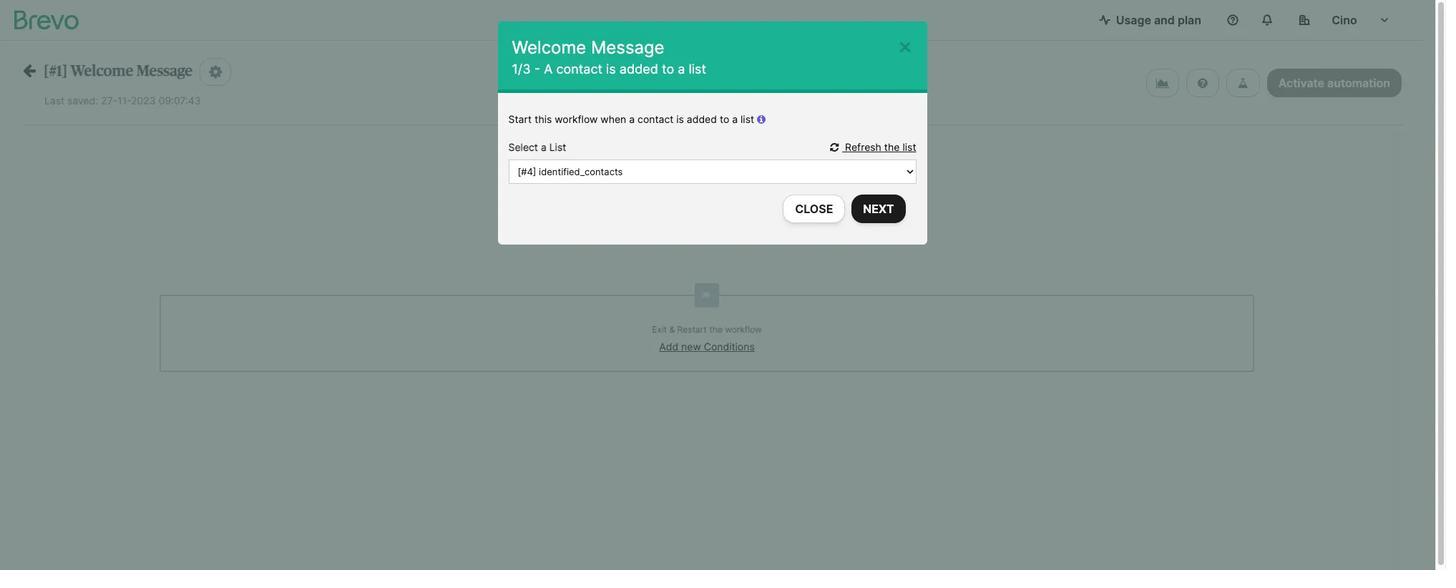 Task type: vqa. For each thing, say whether or not it's contained in the screenshot.
Email
no



Task type: describe. For each thing, give the bounding box(es) containing it.
welcome message 1/3 - a contact is added to a list
[[512, 37, 706, 77]]

09:07:43
[[159, 94, 201, 107]]

to for message
[[662, 62, 674, 77]]

a left list
[[541, 141, 547, 153]]

a left info circle icon
[[732, 113, 738, 125]]

welcome inside welcome message 1/3 - a contact is added to a list
[[512, 37, 586, 58]]

a
[[544, 62, 553, 77]]

list for message
[[689, 62, 706, 77]]

start
[[508, 113, 532, 125]]

restart
[[677, 324, 707, 335]]

cino button
[[1287, 6, 1402, 34]]

this
[[535, 113, 552, 125]]

is for message
[[606, 62, 616, 77]]

usage
[[1116, 13, 1151, 27]]

the inside × form
[[884, 141, 900, 153]]

2 horizontal spatial list
[[903, 141, 916, 153]]

a right when
[[629, 113, 635, 125]]

list for this
[[741, 113, 754, 125]]

question circle image
[[1198, 77, 1208, 89]]

next button
[[852, 195, 906, 223]]

usage and plan
[[1116, 13, 1201, 27]]

add new conditions link
[[659, 341, 755, 353]]

new
[[681, 341, 701, 353]]

×
[[898, 31, 913, 59]]

exit
[[652, 324, 667, 335]]

1 vertical spatial welcome
[[71, 64, 133, 79]]

× form
[[498, 21, 927, 245]]

flask image
[[1238, 77, 1248, 89]]

close button
[[783, 195, 845, 223]]

last
[[44, 94, 65, 107]]



Task type: locate. For each thing, give the bounding box(es) containing it.
arrow left image
[[23, 63, 36, 78]]

the up add new conditions link
[[709, 324, 723, 335]]

message
[[591, 37, 664, 58], [137, 64, 193, 79]]

contact for this
[[638, 113, 674, 125]]

refresh the list link
[[830, 141, 916, 153]]

to
[[662, 62, 674, 77], [720, 113, 729, 125]]

-
[[534, 62, 540, 77]]

added
[[620, 62, 658, 77], [687, 113, 717, 125]]

exit & restart the workflow add new conditions
[[652, 324, 762, 353]]

0 horizontal spatial to
[[662, 62, 674, 77]]

0 vertical spatial message
[[591, 37, 664, 58]]

contact for message
[[556, 62, 603, 77]]

and
[[1154, 13, 1175, 27]]

[#1]                             welcome message
[[44, 64, 193, 79]]

0 vertical spatial workflow
[[555, 113, 598, 125]]

1 horizontal spatial contact
[[638, 113, 674, 125]]

a up start this workflow when a contact is added to a list
[[678, 62, 685, 77]]

0 vertical spatial list
[[689, 62, 706, 77]]

to left info circle icon
[[720, 113, 729, 125]]

0 horizontal spatial the
[[709, 324, 723, 335]]

next
[[863, 202, 894, 216]]

added left info circle icon
[[687, 113, 717, 125]]

to inside welcome message 1/3 - a contact is added to a list
[[662, 62, 674, 77]]

1 horizontal spatial workflow
[[725, 324, 762, 335]]

contact right a
[[556, 62, 603, 77]]

refresh image
[[830, 142, 842, 152]]

message inside welcome message 1/3 - a contact is added to a list
[[591, 37, 664, 58]]

is inside welcome message 1/3 - a contact is added to a list
[[606, 62, 616, 77]]

the inside exit & restart the workflow add new conditions
[[709, 324, 723, 335]]

to for this
[[720, 113, 729, 125]]

0 vertical spatial welcome
[[512, 37, 586, 58]]

when
[[601, 113, 626, 125]]

contact right when
[[638, 113, 674, 125]]

a inside welcome message 1/3 - a contact is added to a list
[[678, 62, 685, 77]]

welcome up a
[[512, 37, 586, 58]]

area chart image
[[1156, 77, 1169, 89]]

0 vertical spatial the
[[884, 141, 900, 153]]

11-
[[117, 94, 131, 107]]

last saved: 27-11-2023 09:07:43
[[44, 94, 201, 107]]

close
[[795, 202, 833, 216]]

refresh
[[845, 141, 882, 153]]

usage and plan button
[[1087, 6, 1213, 34]]

contact
[[556, 62, 603, 77], [638, 113, 674, 125]]

list
[[549, 141, 566, 153]]

1 vertical spatial contact
[[638, 113, 674, 125]]

is
[[606, 62, 616, 77], [676, 113, 684, 125]]

1 horizontal spatial is
[[676, 113, 684, 125]]

select
[[508, 141, 538, 153]]

welcome
[[512, 37, 586, 58], [71, 64, 133, 79]]

workflow up conditions
[[725, 324, 762, 335]]

add
[[659, 341, 678, 353]]

0 horizontal spatial list
[[689, 62, 706, 77]]

1 vertical spatial workflow
[[725, 324, 762, 335]]

1 vertical spatial message
[[137, 64, 193, 79]]

1 horizontal spatial welcome
[[512, 37, 586, 58]]

the
[[884, 141, 900, 153], [709, 324, 723, 335]]

0 horizontal spatial is
[[606, 62, 616, 77]]

× button
[[898, 31, 913, 59]]

1 vertical spatial the
[[709, 324, 723, 335]]

select a list
[[508, 141, 566, 153]]

added for this
[[687, 113, 717, 125]]

1 horizontal spatial added
[[687, 113, 717, 125]]

contact inside welcome message 1/3 - a contact is added to a list
[[556, 62, 603, 77]]

1 horizontal spatial list
[[741, 113, 754, 125]]

0 horizontal spatial welcome
[[71, 64, 133, 79]]

is up when
[[606, 62, 616, 77]]

list
[[689, 62, 706, 77], [741, 113, 754, 125], [903, 141, 916, 153]]

0 horizontal spatial contact
[[556, 62, 603, 77]]

27-
[[101, 94, 117, 107]]

1 vertical spatial to
[[720, 113, 729, 125]]

1 vertical spatial added
[[687, 113, 717, 125]]

the right refresh
[[884, 141, 900, 153]]

0 horizontal spatial added
[[620, 62, 658, 77]]

0 horizontal spatial message
[[137, 64, 193, 79]]

1 horizontal spatial to
[[720, 113, 729, 125]]

to up start this workflow when a contact is added to a list
[[662, 62, 674, 77]]

[#1]                             welcome message link
[[23, 63, 193, 79]]

added inside welcome message 1/3 - a contact is added to a list
[[620, 62, 658, 77]]

cino
[[1332, 13, 1357, 27]]

welcome up 27-
[[71, 64, 133, 79]]

0 vertical spatial is
[[606, 62, 616, 77]]

list inside welcome message 1/3 - a contact is added to a list
[[689, 62, 706, 77]]

added for message
[[620, 62, 658, 77]]

0 vertical spatial added
[[620, 62, 658, 77]]

2023
[[131, 94, 156, 107]]

saved:
[[67, 94, 98, 107]]

workflow inside × form
[[555, 113, 598, 125]]

start this workflow when a contact is added to a list
[[508, 113, 757, 125]]

is right when
[[676, 113, 684, 125]]

0 vertical spatial contact
[[556, 62, 603, 77]]

is for this
[[676, 113, 684, 125]]

a
[[678, 62, 685, 77], [629, 113, 635, 125], [732, 113, 738, 125], [541, 141, 547, 153]]

1 vertical spatial is
[[676, 113, 684, 125]]

cog image
[[209, 64, 222, 79]]

added up start this workflow when a contact is added to a list
[[620, 62, 658, 77]]

0 horizontal spatial workflow
[[555, 113, 598, 125]]

workflow
[[555, 113, 598, 125], [725, 324, 762, 335]]

info circle image
[[757, 114, 766, 124]]

plan
[[1178, 13, 1201, 27]]

[#1]
[[44, 64, 67, 79]]

conditions
[[704, 341, 755, 353]]

1 horizontal spatial message
[[591, 37, 664, 58]]

workflow inside exit & restart the workflow add new conditions
[[725, 324, 762, 335]]

1 horizontal spatial the
[[884, 141, 900, 153]]

1/3
[[512, 62, 531, 77]]

refresh the list
[[842, 141, 916, 153]]

0 vertical spatial to
[[662, 62, 674, 77]]

2 vertical spatial list
[[903, 141, 916, 153]]

&
[[669, 324, 675, 335]]

workflow right "this"
[[555, 113, 598, 125]]

1 vertical spatial list
[[741, 113, 754, 125]]



